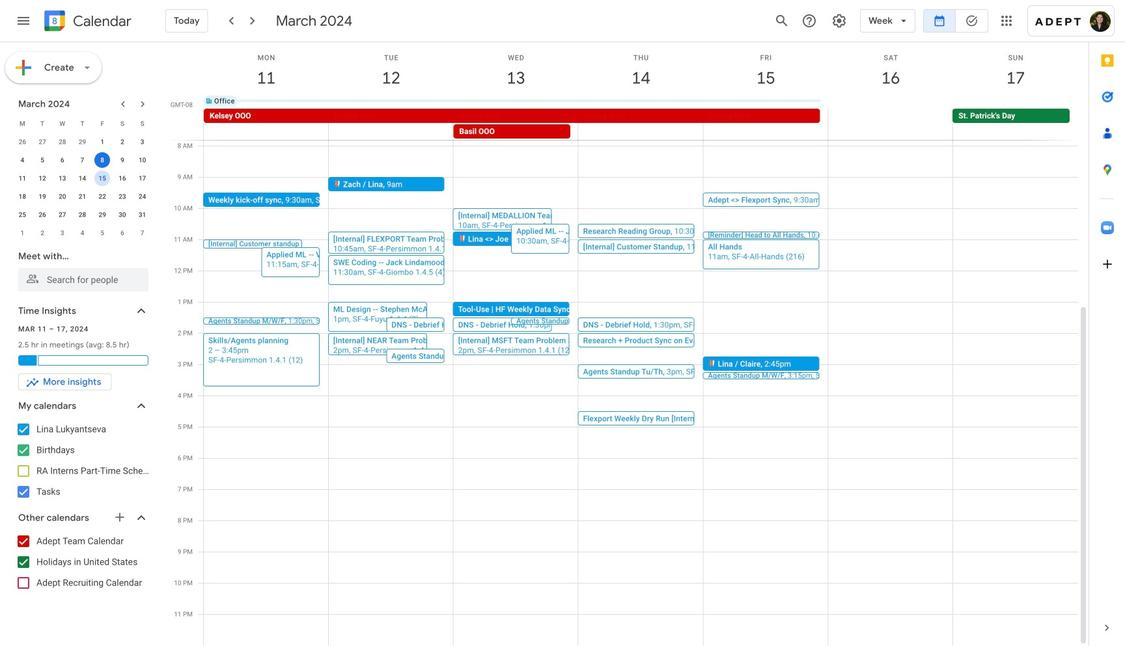 Task type: locate. For each thing, give the bounding box(es) containing it.
tab list
[[1090, 42, 1125, 610]]

6 element
[[55, 152, 70, 168]]

16 element
[[115, 171, 130, 186]]

february 29 element
[[75, 134, 90, 150]]

24 element
[[135, 189, 150, 204]]

february 27 element
[[35, 134, 50, 150]]

None search field
[[0, 245, 162, 292]]

20 element
[[55, 189, 70, 204]]

grid
[[167, 42, 1089, 647]]

13 element
[[55, 171, 70, 186]]

heading
[[70, 13, 131, 29]]

23 element
[[115, 189, 130, 204]]

Search for people to meet text field
[[26, 268, 141, 292]]

heading inside calendar element
[[70, 13, 131, 29]]

april 1 element
[[15, 225, 30, 241]]

2 element
[[115, 134, 130, 150]]

1 element
[[95, 134, 110, 150]]

april 6 element
[[115, 225, 130, 241]]

row group
[[12, 133, 152, 242]]

march 2024 grid
[[12, 115, 152, 242]]

25 element
[[15, 207, 30, 223]]

29 element
[[95, 207, 110, 223]]

7 element
[[75, 152, 90, 168]]

5 element
[[35, 152, 50, 168]]

february 26 element
[[15, 134, 30, 150]]

row
[[198, 85, 1089, 117], [198, 109, 1089, 140], [12, 115, 152, 133], [12, 133, 152, 151], [12, 151, 152, 169], [12, 169, 152, 188], [12, 188, 152, 206], [12, 206, 152, 224], [12, 224, 152, 242]]

april 2 element
[[35, 225, 50, 241]]

cell
[[329, 109, 454, 140], [578, 109, 703, 140], [703, 109, 828, 140], [828, 109, 953, 140], [92, 151, 112, 169], [92, 169, 112, 188]]

april 7 element
[[135, 225, 150, 241]]



Task type: vqa. For each thing, say whether or not it's contained in the screenshot.
the February 29 element
yes



Task type: describe. For each thing, give the bounding box(es) containing it.
28 element
[[75, 207, 90, 223]]

15 element
[[95, 171, 110, 186]]

settings menu image
[[832, 13, 847, 29]]

17 element
[[135, 171, 150, 186]]

30 element
[[115, 207, 130, 223]]

april 4 element
[[75, 225, 90, 241]]

22 element
[[95, 189, 110, 204]]

21 element
[[75, 189, 90, 204]]

my calendars list
[[3, 419, 162, 503]]

9 element
[[115, 152, 130, 168]]

10 element
[[135, 152, 150, 168]]

other calendars list
[[3, 531, 162, 594]]

11 element
[[15, 171, 30, 186]]

calendar element
[[42, 8, 131, 36]]

14 element
[[75, 171, 90, 186]]

19 element
[[35, 189, 50, 204]]

18 element
[[15, 189, 30, 204]]

april 3 element
[[55, 225, 70, 241]]

4 element
[[15, 152, 30, 168]]

27 element
[[55, 207, 70, 223]]

main drawer image
[[16, 13, 31, 29]]

april 5 element
[[95, 225, 110, 241]]

february 28 element
[[55, 134, 70, 150]]

26 element
[[35, 207, 50, 223]]

12 element
[[35, 171, 50, 186]]

add other calendars image
[[113, 511, 126, 524]]

8, today element
[[95, 152, 110, 168]]

3 element
[[135, 134, 150, 150]]

31 element
[[135, 207, 150, 223]]



